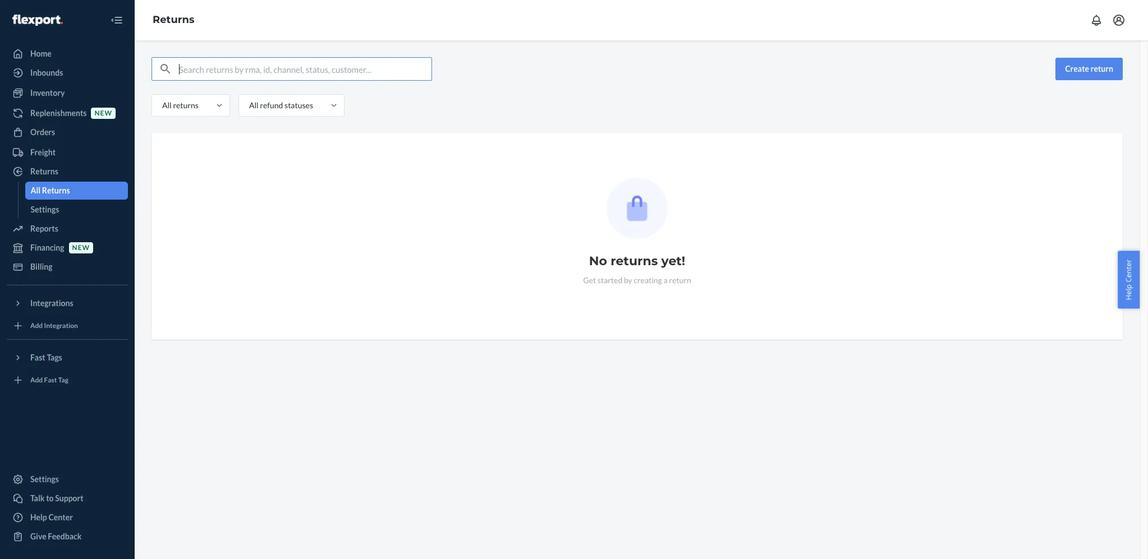 Task type: locate. For each thing, give the bounding box(es) containing it.
settings link down the all returns "link" at top
[[25, 201, 128, 219]]

1 settings from the top
[[31, 205, 59, 214]]

by
[[624, 276, 632, 285]]

1 horizontal spatial help
[[1124, 284, 1134, 300]]

all for all refund statuses
[[249, 100, 258, 110]]

settings
[[31, 205, 59, 214], [30, 475, 59, 484]]

2 vertical spatial returns
[[42, 186, 70, 195]]

1 vertical spatial settings
[[30, 475, 59, 484]]

return right create
[[1091, 64, 1113, 74]]

0 vertical spatial settings
[[31, 205, 59, 214]]

help center inside button
[[1124, 259, 1134, 300]]

all returns
[[162, 100, 199, 110]]

open account menu image
[[1112, 13, 1126, 27]]

1 vertical spatial add
[[30, 376, 43, 385]]

center
[[1124, 259, 1134, 282], [49, 513, 73, 522]]

0 horizontal spatial all
[[31, 186, 40, 195]]

all refund statuses
[[249, 100, 313, 110]]

0 vertical spatial new
[[95, 109, 112, 118]]

fast left tags
[[30, 353, 45, 362]]

0 vertical spatial return
[[1091, 64, 1113, 74]]

0 horizontal spatial help
[[30, 513, 47, 522]]

1 vertical spatial new
[[72, 244, 90, 252]]

1 horizontal spatial new
[[95, 109, 112, 118]]

fast left tag
[[44, 376, 57, 385]]

returns inside "link"
[[42, 186, 70, 195]]

inbounds link
[[7, 64, 128, 82]]

give feedback
[[30, 532, 82, 541]]

0 vertical spatial fast
[[30, 353, 45, 362]]

freight
[[30, 148, 56, 157]]

returns
[[173, 100, 199, 110], [611, 254, 658, 269]]

new
[[95, 109, 112, 118], [72, 244, 90, 252]]

0 vertical spatial returns
[[173, 100, 199, 110]]

1 horizontal spatial center
[[1124, 259, 1134, 282]]

reports link
[[7, 220, 128, 238]]

create
[[1065, 64, 1089, 74]]

all inside "link"
[[31, 186, 40, 195]]

new up orders link
[[95, 109, 112, 118]]

2 settings from the top
[[30, 475, 59, 484]]

1 vertical spatial settings link
[[7, 471, 128, 489]]

add fast tag link
[[7, 371, 128, 389]]

all
[[162, 100, 172, 110], [249, 100, 258, 110], [31, 186, 40, 195]]

add left integration
[[30, 322, 43, 330]]

financing
[[30, 243, 64, 252]]

1 add from the top
[[30, 322, 43, 330]]

1 vertical spatial return
[[669, 276, 691, 285]]

orders link
[[7, 123, 128, 141]]

add down fast tags
[[30, 376, 43, 385]]

1 vertical spatial help center
[[30, 513, 73, 522]]

1 vertical spatial returns
[[611, 254, 658, 269]]

settings up to
[[30, 475, 59, 484]]

returns for all
[[173, 100, 199, 110]]

close navigation image
[[110, 13, 123, 27]]

1 horizontal spatial returns
[[611, 254, 658, 269]]

0 horizontal spatial new
[[72, 244, 90, 252]]

talk to support
[[30, 494, 83, 503]]

0 vertical spatial center
[[1124, 259, 1134, 282]]

add for add integration
[[30, 322, 43, 330]]

0 vertical spatial help
[[1124, 284, 1134, 300]]

a
[[664, 276, 668, 285]]

integration
[[44, 322, 78, 330]]

inventory
[[30, 88, 65, 98]]

billing link
[[7, 258, 128, 276]]

2 add from the top
[[30, 376, 43, 385]]

create return button
[[1056, 58, 1123, 80]]

0 vertical spatial returns link
[[153, 14, 194, 26]]

0 vertical spatial add
[[30, 322, 43, 330]]

1 vertical spatial center
[[49, 513, 73, 522]]

0 horizontal spatial returns link
[[7, 163, 128, 181]]

integrations button
[[7, 295, 128, 313]]

give feedback button
[[7, 528, 128, 546]]

new down reports link
[[72, 244, 90, 252]]

0 vertical spatial returns
[[153, 14, 194, 26]]

1 horizontal spatial return
[[1091, 64, 1113, 74]]

return right 'a'
[[669, 276, 691, 285]]

fast inside dropdown button
[[30, 353, 45, 362]]

home
[[30, 49, 52, 58]]

add
[[30, 322, 43, 330], [30, 376, 43, 385]]

1 horizontal spatial help center
[[1124, 259, 1134, 300]]

1 horizontal spatial returns link
[[153, 14, 194, 26]]

new for financing
[[72, 244, 90, 252]]

new for replenishments
[[95, 109, 112, 118]]

settings link
[[25, 201, 128, 219], [7, 471, 128, 489]]

feedback
[[48, 532, 82, 541]]

1 horizontal spatial all
[[162, 100, 172, 110]]

settings up reports
[[31, 205, 59, 214]]

started
[[597, 276, 622, 285]]

creating
[[634, 276, 662, 285]]

add integration link
[[7, 317, 128, 335]]

inventory link
[[7, 84, 128, 102]]

0 horizontal spatial returns
[[173, 100, 199, 110]]

return
[[1091, 64, 1113, 74], [669, 276, 691, 285]]

returns
[[153, 14, 194, 26], [30, 167, 58, 176], [42, 186, 70, 195]]

help
[[1124, 284, 1134, 300], [30, 513, 47, 522]]

returns link
[[153, 14, 194, 26], [7, 163, 128, 181]]

2 horizontal spatial all
[[249, 100, 258, 110]]

fast
[[30, 353, 45, 362], [44, 376, 57, 385]]

yet!
[[661, 254, 685, 269]]

settings link up support
[[7, 471, 128, 489]]

1 vertical spatial help
[[30, 513, 47, 522]]

no returns yet!
[[589, 254, 685, 269]]

refund
[[260, 100, 283, 110]]

to
[[46, 494, 54, 503]]

create return
[[1065, 64, 1113, 74]]

0 horizontal spatial center
[[49, 513, 73, 522]]

help center
[[1124, 259, 1134, 300], [30, 513, 73, 522]]

0 vertical spatial help center
[[1124, 259, 1134, 300]]



Task type: describe. For each thing, give the bounding box(es) containing it.
help inside help center link
[[30, 513, 47, 522]]

add for add fast tag
[[30, 376, 43, 385]]

all for all returns
[[162, 100, 172, 110]]

add fast tag
[[30, 376, 68, 385]]

inbounds
[[30, 68, 63, 77]]

all returns
[[31, 186, 70, 195]]

1 vertical spatial returns
[[30, 167, 58, 176]]

1 vertical spatial fast
[[44, 376, 57, 385]]

0 vertical spatial settings link
[[25, 201, 128, 219]]

billing
[[30, 262, 52, 272]]

help center button
[[1118, 251, 1140, 309]]

returns for no
[[611, 254, 658, 269]]

talk
[[30, 494, 45, 503]]

reports
[[30, 224, 58, 233]]

no
[[589, 254, 607, 269]]

freight link
[[7, 144, 128, 162]]

give
[[30, 532, 46, 541]]

get started by creating a return
[[583, 276, 691, 285]]

flexport logo image
[[12, 14, 63, 26]]

fast tags button
[[7, 349, 128, 367]]

tags
[[47, 353, 62, 362]]

empty list image
[[607, 178, 668, 239]]

talk to support button
[[7, 490, 128, 508]]

0 horizontal spatial help center
[[30, 513, 73, 522]]

tag
[[58, 376, 68, 385]]

center inside help center link
[[49, 513, 73, 522]]

integrations
[[30, 299, 73, 308]]

statuses
[[285, 100, 313, 110]]

0 horizontal spatial return
[[669, 276, 691, 285]]

home link
[[7, 45, 128, 63]]

open notifications image
[[1090, 13, 1103, 27]]

support
[[55, 494, 83, 503]]

help center link
[[7, 509, 128, 527]]

1 vertical spatial returns link
[[7, 163, 128, 181]]

orders
[[30, 127, 55, 137]]

fast tags
[[30, 353, 62, 362]]

help inside help center button
[[1124, 284, 1134, 300]]

add integration
[[30, 322, 78, 330]]

all for all returns
[[31, 186, 40, 195]]

get
[[583, 276, 596, 285]]

return inside button
[[1091, 64, 1113, 74]]

all returns link
[[25, 182, 128, 200]]

replenishments
[[30, 108, 87, 118]]

center inside help center button
[[1124, 259, 1134, 282]]

Search returns by rma, id, channel, status, customer... text field
[[179, 58, 431, 80]]



Task type: vqa. For each thing, say whether or not it's contained in the screenshot.
THE CREATE
yes



